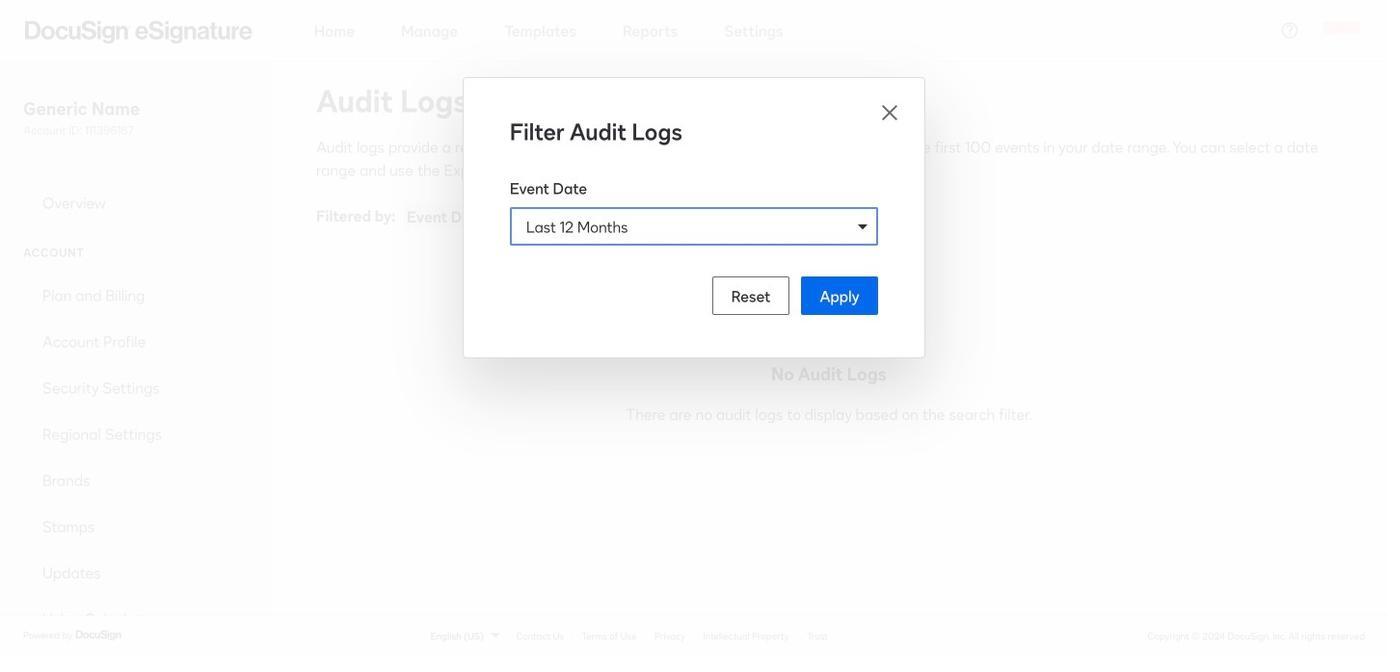 Task type: locate. For each thing, give the bounding box(es) containing it.
your uploaded profile image image
[[1323, 11, 1361, 50]]



Task type: describe. For each thing, give the bounding box(es) containing it.
docusign admin image
[[25, 21, 253, 44]]

docusign image
[[75, 628, 124, 643]]

account element
[[0, 272, 270, 642]]



Task type: vqa. For each thing, say whether or not it's contained in the screenshot.
DocuSign Admin image
yes



